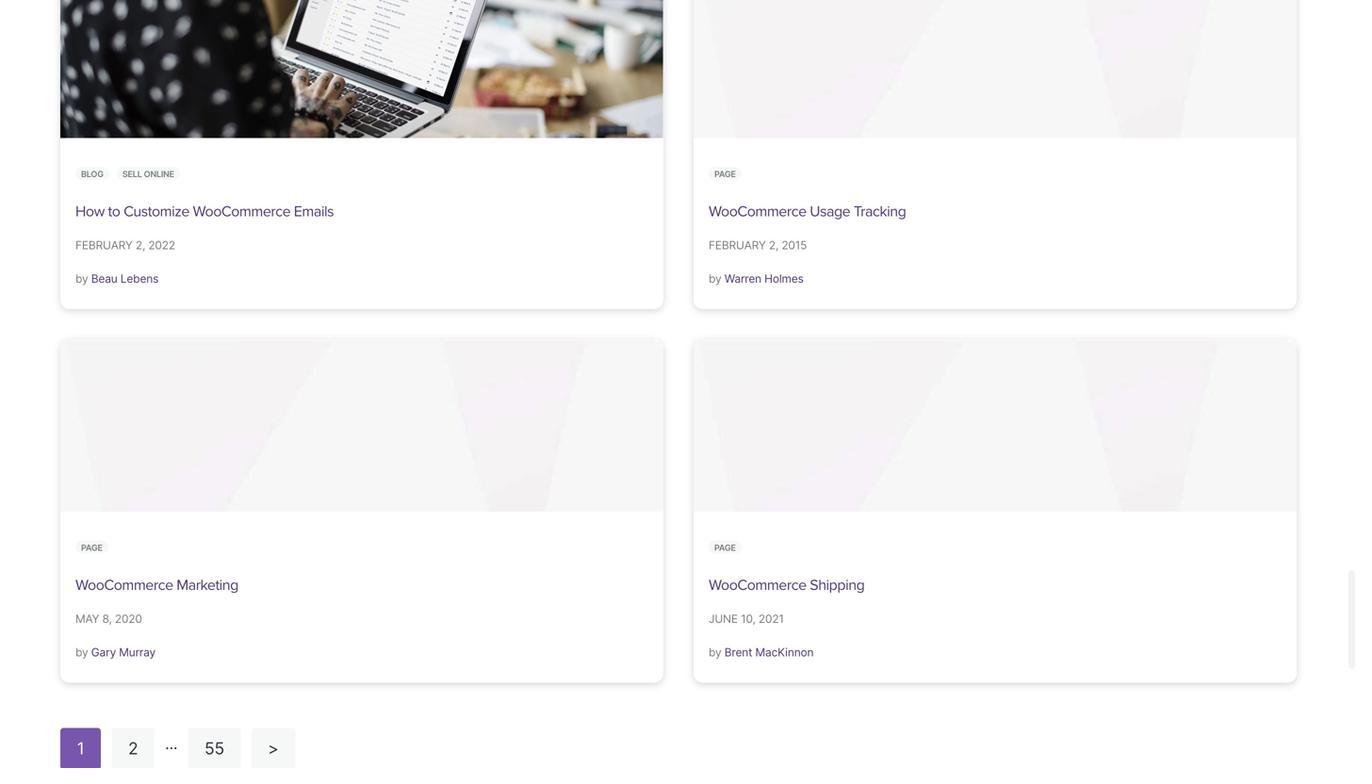 Task type: vqa. For each thing, say whether or not it's contained in the screenshot.


Task type: describe. For each thing, give the bounding box(es) containing it.
2, for to
[[136, 239, 145, 252]]

2, for usage
[[769, 239, 779, 252]]

…
[[165, 735, 177, 753]]

tracking
[[854, 203, 906, 221]]

2021
[[759, 612, 784, 626]]

woocommerce shipping link
[[709, 577, 865, 595]]

gary
[[91, 646, 116, 660]]

by gary murray
[[75, 646, 156, 660]]

1 link
[[60, 728, 101, 769]]

beau
[[91, 272, 117, 286]]

february 2, 2022
[[75, 239, 175, 252]]

by for how to customize woocommerce emails
[[75, 272, 88, 286]]

february for woocommerce
[[709, 239, 766, 252]]

how to customize woocommerce emails
[[75, 203, 334, 221]]

2015
[[782, 239, 807, 252]]

woocommerce usage tracking link
[[709, 203, 906, 221]]

marketing
[[177, 577, 238, 595]]

by beau lebens
[[75, 272, 159, 286]]

2020
[[115, 612, 142, 626]]

murray
[[119, 646, 156, 660]]

8,
[[102, 612, 112, 626]]

february 2, 2015
[[709, 239, 807, 252]]

may
[[75, 612, 99, 626]]

by for woocommerce shipping
[[709, 646, 722, 660]]

to
[[108, 203, 120, 221]]

10,
[[741, 612, 756, 626]]

how to customize woocommerce emails link
[[75, 203, 334, 221]]

customize
[[124, 203, 189, 221]]

by for woocommerce usage tracking
[[709, 272, 722, 286]]

woocommerce for woocommerce marketing
[[75, 577, 173, 595]]

1
[[77, 739, 84, 759]]

usage
[[810, 203, 851, 221]]

mackinnon
[[756, 646, 814, 660]]



Task type: locate. For each thing, give the bounding box(es) containing it.
emails
[[294, 203, 334, 221]]

1 horizontal spatial 2,
[[769, 239, 779, 252]]

woocommerce shipping
[[709, 577, 865, 595]]

by
[[75, 272, 88, 286], [709, 272, 722, 286], [75, 646, 88, 660], [709, 646, 722, 660]]

lebens
[[120, 272, 159, 286]]

2, left 2015
[[769, 239, 779, 252]]

2, left 2022
[[136, 239, 145, 252]]

2
[[128, 739, 138, 759]]

55 link
[[188, 728, 241, 769]]

woocommerce marketing
[[75, 577, 238, 595]]

by warren holmes
[[709, 272, 804, 286]]

woocommerce marketing link
[[75, 577, 238, 595]]

february
[[75, 239, 133, 252], [709, 239, 766, 252]]

warren
[[725, 272, 762, 286]]

by left brent
[[709, 646, 722, 660]]

june 10, 2021
[[709, 612, 784, 626]]

> link
[[252, 728, 296, 769]]

by for woocommerce marketing
[[75, 646, 88, 660]]

february up the beau
[[75, 239, 133, 252]]

june
[[709, 612, 738, 626]]

2 february from the left
[[709, 239, 766, 252]]

brent
[[725, 646, 753, 660]]

february up warren
[[709, 239, 766, 252]]

woocommerce for woocommerce usage tracking
[[709, 203, 807, 221]]

woocommerce up the february 2, 2015 on the right
[[709, 203, 807, 221]]

by left warren
[[709, 272, 722, 286]]

1 horizontal spatial february
[[709, 239, 766, 252]]

how
[[75, 203, 105, 221]]

2 2, from the left
[[769, 239, 779, 252]]

woocommerce usage tracking
[[709, 203, 906, 221]]

0 horizontal spatial 2,
[[136, 239, 145, 252]]

1 2, from the left
[[136, 239, 145, 252]]

woocommerce
[[193, 203, 291, 221], [709, 203, 807, 221], [75, 577, 173, 595], [709, 577, 807, 595]]

by brent mackinnon
[[709, 646, 814, 660]]

woocommerce for woocommerce shipping
[[709, 577, 807, 595]]

2,
[[136, 239, 145, 252], [769, 239, 779, 252]]

february for how
[[75, 239, 133, 252]]

2022
[[148, 239, 175, 252]]

by left gary
[[75, 646, 88, 660]]

woocommerce up 2020
[[75, 577, 173, 595]]

>
[[268, 739, 279, 759]]

by left the beau
[[75, 272, 88, 286]]

2 link
[[112, 728, 155, 769]]

0 horizontal spatial february
[[75, 239, 133, 252]]

woocommerce up 10,
[[709, 577, 807, 595]]

shipping
[[810, 577, 865, 595]]

holmes
[[765, 272, 804, 286]]

may 8, 2020
[[75, 612, 142, 626]]

1 february from the left
[[75, 239, 133, 252]]

woocommerce left emails
[[193, 203, 291, 221]]

55
[[205, 739, 224, 759]]



